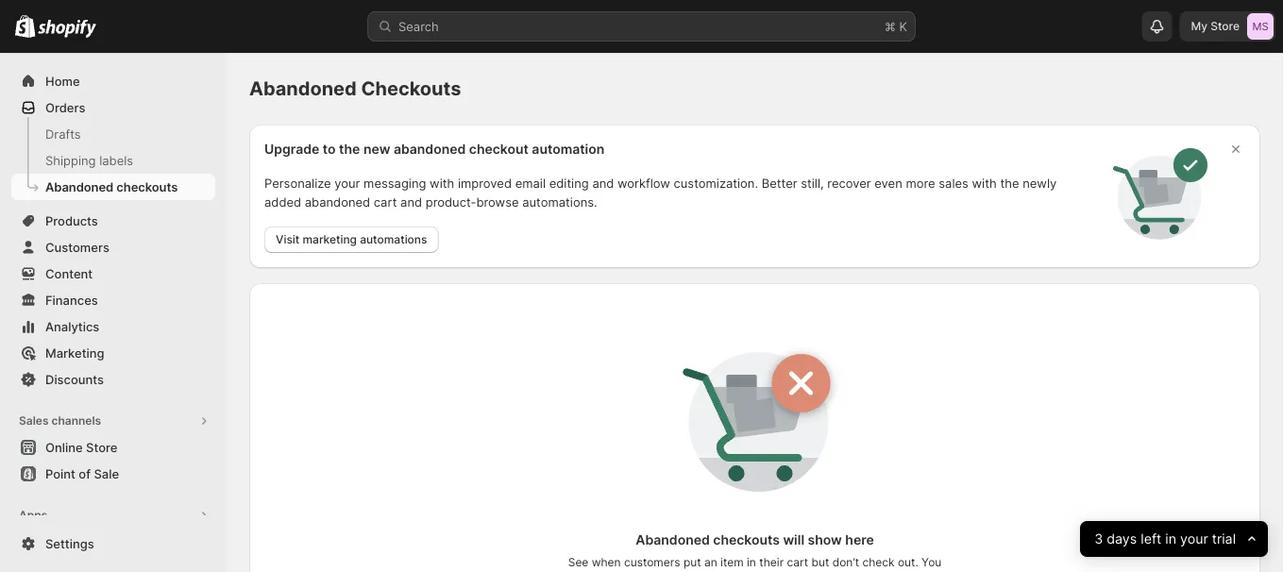 Task type: describe. For each thing, give the bounding box(es) containing it.
don't
[[833, 556, 860, 570]]

upgrade
[[264, 141, 320, 157]]

your inside personalize your messaging with improved email editing and workflow customization. better still, recover even more sales with the newly added abandoned cart and product-browse automations.
[[335, 176, 360, 190]]

an
[[704, 556, 718, 570]]

days
[[1107, 531, 1137, 547]]

shopify image
[[38, 19, 97, 38]]

k
[[900, 19, 908, 34]]

customization.
[[674, 176, 758, 190]]

item
[[721, 556, 744, 570]]

1 horizontal spatial their
[[821, 571, 845, 572]]

sales
[[939, 176, 969, 190]]

added
[[264, 195, 301, 209]]

upgrade to the new abandoned checkout automation
[[264, 141, 605, 157]]

point of sale link
[[11, 461, 215, 487]]

personalize
[[264, 176, 331, 190]]

3
[[1095, 531, 1103, 547]]

drafts link
[[11, 121, 215, 147]]

left
[[1141, 531, 1162, 547]]

your inside dropdown button
[[1180, 531, 1208, 547]]

checkouts for abandoned checkouts will show here see when customers put an item in their cart but don't check out. you can also email customers a link to their cart.
[[713, 532, 780, 548]]

checkouts for abandoned checkouts
[[117, 179, 178, 194]]

visit marketing automations
[[276, 233, 427, 247]]

put
[[684, 556, 701, 570]]

orders
[[45, 100, 85, 115]]

0 vertical spatial their
[[760, 556, 784, 570]]

apps button
[[11, 502, 215, 529]]

cart.
[[848, 571, 873, 572]]

in inside dropdown button
[[1166, 531, 1177, 547]]

of
[[79, 467, 91, 481]]

discounts
[[45, 372, 104, 387]]

online store button
[[0, 434, 227, 461]]

link
[[785, 571, 803, 572]]

settings
[[45, 536, 94, 551]]

workflow
[[618, 176, 670, 190]]

search
[[399, 19, 439, 34]]

shipping
[[45, 153, 96, 168]]

3 days left in your trial
[[1095, 531, 1236, 547]]

shopify image
[[15, 15, 35, 38]]

cart inside personalize your messaging with improved email editing and workflow customization. better still, recover even more sales with the newly added abandoned cart and product-browse automations.
[[374, 195, 397, 209]]

shipping labels
[[45, 153, 133, 168]]

0 horizontal spatial the
[[339, 141, 360, 157]]

drafts
[[45, 127, 81, 141]]

1 vertical spatial and
[[401, 195, 422, 209]]

abandoned inside 'abandoned checkouts will show here see when customers put an item in their cart but don't check out. you can also email customers a link to their cart.'
[[636, 532, 710, 548]]

visit marketing automations button
[[264, 227, 439, 253]]

sale
[[94, 467, 119, 481]]

0 vertical spatial customers
[[624, 556, 681, 570]]

newly
[[1023, 176, 1057, 190]]

improved
[[458, 176, 512, 190]]

3 days left in your trial button
[[1080, 521, 1268, 557]]

when
[[592, 556, 621, 570]]

finances link
[[11, 287, 215, 314]]

⌘
[[885, 19, 896, 34]]

trial
[[1212, 531, 1236, 547]]

marketing link
[[11, 340, 215, 366]]

add apps button
[[11, 529, 215, 555]]

a
[[776, 571, 782, 572]]

abandoned checkouts link
[[11, 174, 215, 200]]

out.
[[898, 556, 919, 570]]

can
[[637, 571, 657, 572]]

point
[[45, 467, 75, 481]]

1 horizontal spatial abandoned
[[394, 141, 466, 157]]

content
[[45, 266, 93, 281]]

abandoned checkouts will show here see when customers put an item in their cart but don't check out. you can also email customers a link to their cart.
[[568, 532, 942, 572]]

online store link
[[11, 434, 215, 461]]

1 vertical spatial customers
[[716, 571, 773, 572]]

email inside personalize your messaging with improved email editing and workflow customization. better still, recover even more sales with the newly added abandoned cart and product-browse automations.
[[515, 176, 546, 190]]

⌘ k
[[885, 19, 908, 34]]

products
[[45, 213, 98, 228]]

marketing
[[303, 233, 357, 247]]

recover
[[828, 176, 871, 190]]

sales channels
[[19, 414, 101, 428]]

automations.
[[522, 195, 598, 209]]



Task type: vqa. For each thing, say whether or not it's contained in the screenshot.
Dialog
no



Task type: locate. For each thing, give the bounding box(es) containing it.
the
[[339, 141, 360, 157], [1001, 176, 1020, 190]]

and
[[593, 176, 614, 190], [401, 195, 422, 209]]

and down messaging
[[401, 195, 422, 209]]

sales
[[19, 414, 49, 428]]

more
[[906, 176, 936, 190]]

my store image
[[1248, 13, 1274, 40]]

abandoned inside personalize your messaging with improved email editing and workflow customization. better still, recover even more sales with the newly added abandoned cart and product-browse automations.
[[305, 195, 370, 209]]

email
[[515, 176, 546, 190], [685, 571, 713, 572]]

store up sale
[[86, 440, 117, 455]]

messaging
[[364, 176, 426, 190]]

online store
[[45, 440, 117, 455]]

1 horizontal spatial with
[[972, 176, 997, 190]]

editing
[[549, 176, 589, 190]]

better
[[762, 176, 798, 190]]

0 vertical spatial and
[[593, 176, 614, 190]]

in right the left on the right bottom
[[1166, 531, 1177, 547]]

0 vertical spatial the
[[339, 141, 360, 157]]

also
[[660, 571, 682, 572]]

1 vertical spatial email
[[685, 571, 713, 572]]

store right my
[[1211, 19, 1240, 33]]

here
[[846, 532, 874, 548]]

home
[[45, 74, 80, 88]]

store
[[1211, 19, 1240, 33], [86, 440, 117, 455]]

0 vertical spatial your
[[335, 176, 360, 190]]

discounts link
[[11, 366, 215, 393]]

to inside 'abandoned checkouts will show here see when customers put an item in their cart but don't check out. you can also email customers a link to their cart.'
[[807, 571, 817, 572]]

abandoned checkouts
[[45, 179, 178, 194]]

orders link
[[11, 94, 215, 121]]

apps
[[72, 535, 101, 549]]

automations
[[360, 233, 427, 247]]

1 vertical spatial in
[[747, 556, 756, 570]]

0 vertical spatial abandoned
[[249, 77, 357, 100]]

cart
[[374, 195, 397, 209], [787, 556, 809, 570]]

0 horizontal spatial in
[[747, 556, 756, 570]]

checkouts inside 'abandoned checkouts will show here see when customers put an item in their cart but don't check out. you can also email customers a link to their cart.'
[[713, 532, 780, 548]]

1 horizontal spatial checkouts
[[713, 532, 780, 548]]

1 vertical spatial to
[[807, 571, 817, 572]]

product-
[[426, 195, 476, 209]]

0 vertical spatial cart
[[374, 195, 397, 209]]

0 horizontal spatial with
[[430, 176, 455, 190]]

2 with from the left
[[972, 176, 997, 190]]

their up a at the right bottom of page
[[760, 556, 784, 570]]

abandoned up marketing
[[305, 195, 370, 209]]

still,
[[801, 176, 824, 190]]

channels
[[51, 414, 101, 428]]

0 horizontal spatial abandoned
[[45, 179, 114, 194]]

1 vertical spatial the
[[1001, 176, 1020, 190]]

in inside 'abandoned checkouts will show here see when customers put an item in their cart but don't check out. you can also email customers a link to their cart.'
[[747, 556, 756, 570]]

abandoned for abandoned checkouts
[[45, 179, 114, 194]]

with
[[430, 176, 455, 190], [972, 176, 997, 190]]

cart down messaging
[[374, 195, 397, 209]]

customers up can
[[624, 556, 681, 570]]

add
[[45, 535, 69, 549]]

to down but in the bottom right of the page
[[807, 571, 817, 572]]

email up automations.
[[515, 176, 546, 190]]

your left "trial" at the bottom right
[[1180, 531, 1208, 547]]

personalize your messaging with improved email editing and workflow customization. better still, recover even more sales with the newly added abandoned cart and product-browse automations.
[[264, 176, 1057, 209]]

settings link
[[11, 531, 215, 557]]

0 vertical spatial abandoned
[[394, 141, 466, 157]]

abandoned up messaging
[[394, 141, 466, 157]]

1 horizontal spatial cart
[[787, 556, 809, 570]]

point of sale
[[45, 467, 119, 481]]

abandoned for abandoned checkouts
[[249, 77, 357, 100]]

you
[[922, 556, 942, 570]]

1 vertical spatial abandoned
[[45, 179, 114, 194]]

abandoned checkout image image
[[1114, 147, 1208, 241]]

home link
[[11, 68, 215, 94]]

to
[[323, 141, 336, 157], [807, 571, 817, 572]]

point of sale button
[[0, 461, 227, 487]]

customers link
[[11, 234, 215, 261]]

1 horizontal spatial and
[[593, 176, 614, 190]]

to right upgrade
[[323, 141, 336, 157]]

even
[[875, 176, 903, 190]]

customers down item
[[716, 571, 773, 572]]

abandoned
[[249, 77, 357, 100], [45, 179, 114, 194], [636, 532, 710, 548]]

0 horizontal spatial customers
[[624, 556, 681, 570]]

checkouts
[[361, 77, 461, 100]]

1 horizontal spatial store
[[1211, 19, 1240, 33]]

with up 'product-'
[[430, 176, 455, 190]]

0 horizontal spatial your
[[335, 176, 360, 190]]

0 horizontal spatial email
[[515, 176, 546, 190]]

customers
[[624, 556, 681, 570], [716, 571, 773, 572]]

my store
[[1191, 19, 1240, 33]]

products link
[[11, 208, 215, 234]]

0 horizontal spatial store
[[86, 440, 117, 455]]

store for my store
[[1211, 19, 1240, 33]]

checkouts
[[117, 179, 178, 194], [713, 532, 780, 548]]

abandoned up upgrade
[[249, 77, 357, 100]]

your left messaging
[[335, 176, 360, 190]]

2 vertical spatial abandoned
[[636, 532, 710, 548]]

abandoned up put
[[636, 532, 710, 548]]

1 vertical spatial cart
[[787, 556, 809, 570]]

show
[[808, 532, 842, 548]]

checkout
[[469, 141, 529, 157]]

abandoned checkouts
[[249, 77, 461, 100]]

the inside personalize your messaging with improved email editing and workflow customization. better still, recover even more sales with the newly added abandoned cart and product-browse automations.
[[1001, 176, 1020, 190]]

abandoned
[[394, 141, 466, 157], [305, 195, 370, 209]]

0 vertical spatial to
[[323, 141, 336, 157]]

0 horizontal spatial abandoned
[[305, 195, 370, 209]]

browse
[[476, 195, 519, 209]]

cart up link
[[787, 556, 809, 570]]

analytics
[[45, 319, 99, 334]]

1 horizontal spatial abandoned
[[249, 77, 357, 100]]

sales channels button
[[11, 408, 215, 434]]

their down but in the bottom right of the page
[[821, 571, 845, 572]]

but
[[812, 556, 830, 570]]

analytics link
[[11, 314, 215, 340]]

checkouts up item
[[713, 532, 780, 548]]

with right sales at the right top
[[972, 176, 997, 190]]

0 horizontal spatial cart
[[374, 195, 397, 209]]

1 horizontal spatial the
[[1001, 176, 1020, 190]]

your
[[335, 176, 360, 190], [1180, 531, 1208, 547]]

visit
[[276, 233, 300, 247]]

1 horizontal spatial to
[[807, 571, 817, 572]]

0 vertical spatial email
[[515, 176, 546, 190]]

checkouts down labels
[[117, 179, 178, 194]]

1 horizontal spatial in
[[1166, 531, 1177, 547]]

content link
[[11, 261, 215, 287]]

new
[[364, 141, 390, 157]]

automation
[[532, 141, 605, 157]]

0 vertical spatial checkouts
[[117, 179, 178, 194]]

see
[[568, 556, 589, 570]]

abandoned down shipping
[[45, 179, 114, 194]]

1 horizontal spatial customers
[[716, 571, 773, 572]]

1 vertical spatial their
[[821, 571, 845, 572]]

labels
[[99, 153, 133, 168]]

store for online store
[[86, 440, 117, 455]]

0 horizontal spatial their
[[760, 556, 784, 570]]

0 horizontal spatial to
[[323, 141, 336, 157]]

0 horizontal spatial and
[[401, 195, 422, 209]]

0 vertical spatial in
[[1166, 531, 1177, 547]]

online
[[45, 440, 83, 455]]

email inside 'abandoned checkouts will show here see when customers put an item in their cart but don't check out. you can also email customers a link to their cart.'
[[685, 571, 713, 572]]

the left newly
[[1001, 176, 1020, 190]]

shipping labels link
[[11, 147, 215, 174]]

1 vertical spatial store
[[86, 440, 117, 455]]

1 with from the left
[[430, 176, 455, 190]]

2 horizontal spatial abandoned
[[636, 532, 710, 548]]

0 vertical spatial store
[[1211, 19, 1240, 33]]

cart inside 'abandoned checkouts will show here see when customers put an item in their cart but don't check out. you can also email customers a link to their cart.'
[[787, 556, 809, 570]]

1 vertical spatial your
[[1180, 531, 1208, 547]]

add apps
[[45, 535, 101, 549]]

and right editing
[[593, 176, 614, 190]]

marketing
[[45, 346, 104, 360]]

1 vertical spatial abandoned
[[305, 195, 370, 209]]

my
[[1191, 19, 1208, 33]]

in right item
[[747, 556, 756, 570]]

customers
[[45, 240, 109, 255]]

check
[[863, 556, 895, 570]]

store inside online store link
[[86, 440, 117, 455]]

1 vertical spatial checkouts
[[713, 532, 780, 548]]

finances
[[45, 293, 98, 307]]

apps
[[19, 509, 47, 522]]

0 horizontal spatial checkouts
[[117, 179, 178, 194]]

email down put
[[685, 571, 713, 572]]

1 horizontal spatial your
[[1180, 531, 1208, 547]]

the left new on the top left of page
[[339, 141, 360, 157]]

1 horizontal spatial email
[[685, 571, 713, 572]]



